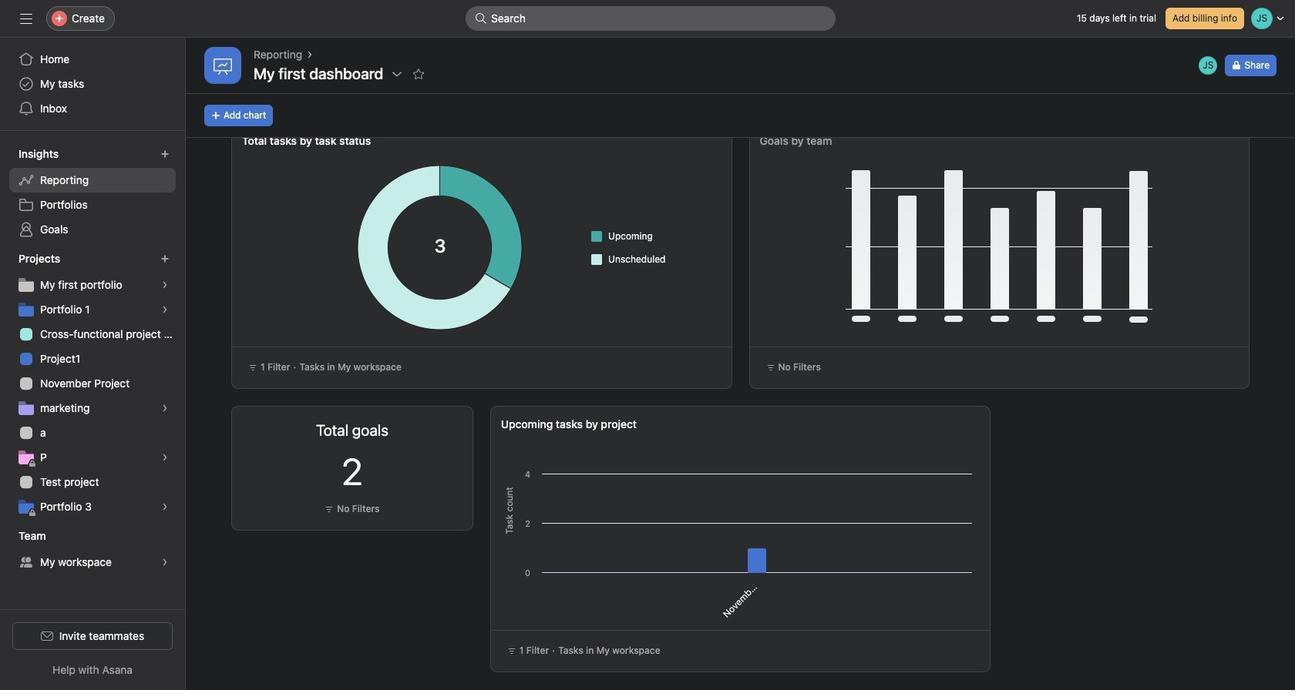 Task type: describe. For each thing, give the bounding box(es) containing it.
more actions image for edit chart icon
[[703, 139, 716, 151]]

projects element
[[0, 245, 185, 523]]

edit chart image
[[682, 139, 694, 151]]

see details, my first portfolio image
[[160, 281, 170, 290]]

see details, marketing image
[[160, 404, 170, 413]]

insights element
[[0, 140, 185, 245]]



Task type: vqa. For each thing, say whether or not it's contained in the screenshot.
Show options icon
yes



Task type: locate. For each thing, give the bounding box(es) containing it.
2 more actions image from the left
[[1221, 139, 1233, 151]]

show options image
[[391, 68, 403, 80]]

global element
[[0, 38, 185, 130]]

1 more actions image from the left
[[703, 139, 716, 151]]

view chart image for edit chart icon
[[660, 139, 673, 151]]

1 horizontal spatial view chart image
[[1178, 139, 1190, 151]]

list box
[[466, 6, 836, 31]]

hide sidebar image
[[20, 12, 32, 25]]

more actions image right edit chart image
[[1221, 139, 1233, 151]]

new project or portfolio image
[[160, 254, 170, 264]]

prominent image
[[475, 12, 487, 25]]

report image
[[214, 56, 232, 75]]

edit chart image
[[1200, 139, 1212, 151]]

more actions image
[[703, 139, 716, 151], [1221, 139, 1233, 151]]

view chart image left edit chart image
[[1178, 139, 1190, 151]]

view chart image left edit chart icon
[[660, 139, 673, 151]]

teams element
[[0, 523, 185, 578]]

view chart image for edit chart image
[[1178, 139, 1190, 151]]

see details, p image
[[160, 453, 170, 463]]

add to starred image
[[413, 68, 425, 80]]

see details, portfolio 1 image
[[160, 305, 170, 315]]

view chart image
[[660, 139, 673, 151], [1178, 139, 1190, 151]]

2 view chart image from the left
[[1178, 139, 1190, 151]]

see details, portfolio 3 image
[[160, 503, 170, 512]]

new insights image
[[160, 150, 170, 159]]

1 horizontal spatial more actions image
[[1221, 139, 1233, 151]]

see details, my workspace image
[[160, 558, 170, 567]]

0 horizontal spatial more actions image
[[703, 139, 716, 151]]

more actions image right edit chart icon
[[703, 139, 716, 151]]

1 view chart image from the left
[[660, 139, 673, 151]]

more actions image for edit chart image
[[1221, 139, 1233, 151]]

0 horizontal spatial view chart image
[[660, 139, 673, 151]]



